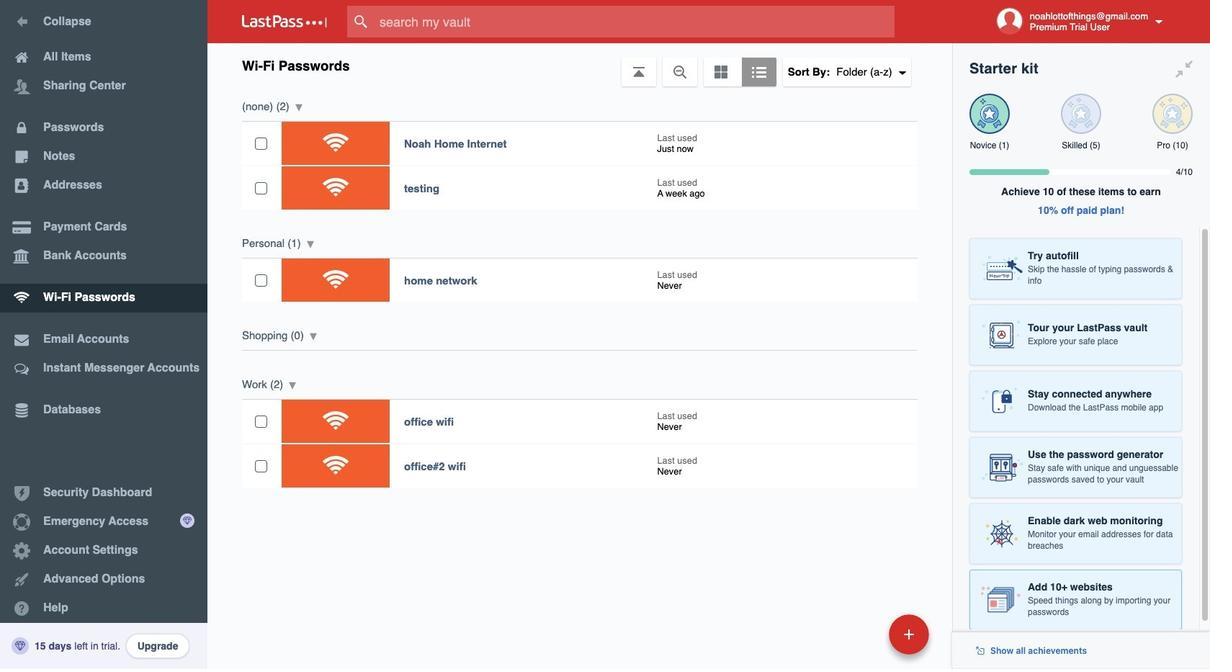 Task type: locate. For each thing, give the bounding box(es) containing it.
search my vault text field
[[347, 6, 923, 37]]

vault options navigation
[[207, 43, 952, 86]]

new item element
[[790, 614, 934, 655]]

Search search field
[[347, 6, 923, 37]]

main navigation navigation
[[0, 0, 207, 669]]



Task type: describe. For each thing, give the bounding box(es) containing it.
lastpass image
[[242, 15, 327, 28]]

new item navigation
[[790, 610, 938, 669]]



Task type: vqa. For each thing, say whether or not it's contained in the screenshot.
LASTPASS image
yes



